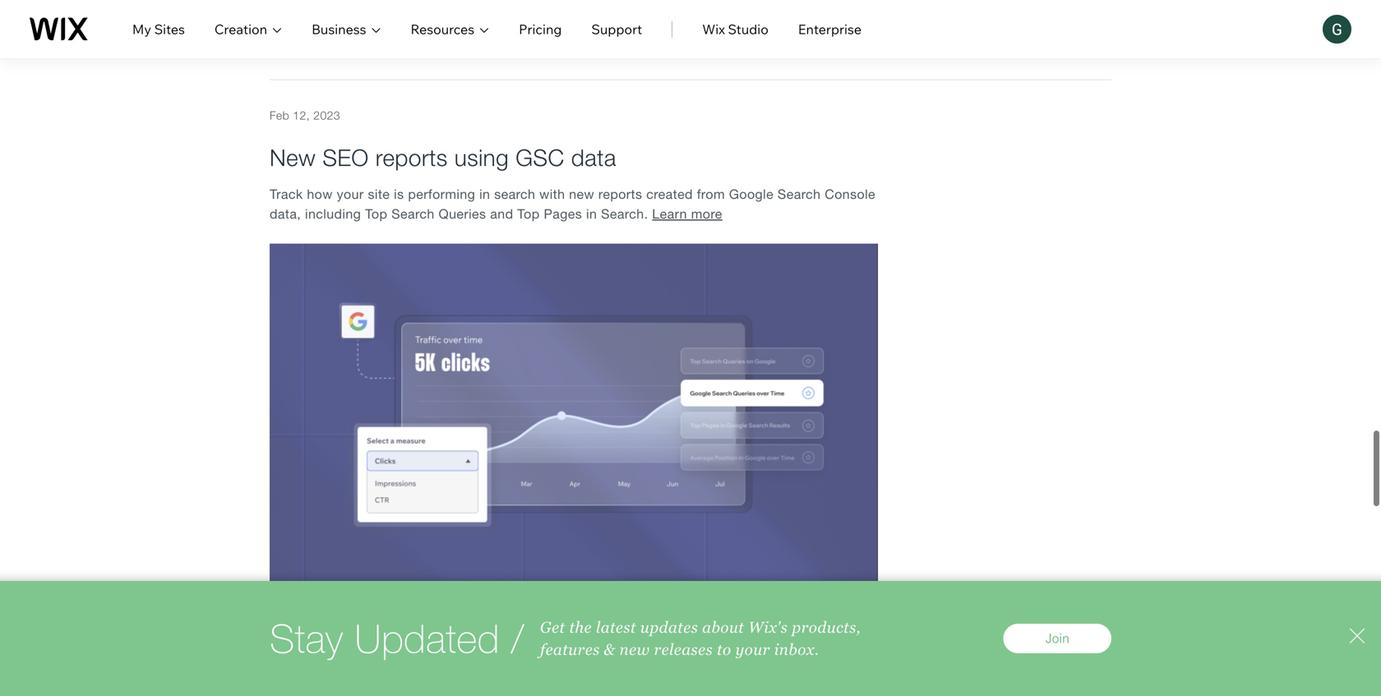 Task type: vqa. For each thing, say whether or not it's contained in the screenshot.
2nd The 'Top'
yes



Task type: locate. For each thing, give the bounding box(es) containing it.
0 horizontal spatial reports
[[376, 144, 448, 171]]

console
[[825, 187, 876, 202]]

payments
[[287, 28, 339, 41]]

new features link
[[351, 28, 423, 41]]

in up and
[[480, 187, 490, 202]]

0 horizontal spatial your
[[337, 187, 364, 202]]

is
[[394, 187, 404, 202]]

your
[[337, 187, 364, 202], [736, 641, 770, 659]]

new for new features
[[351, 28, 374, 41]]

reports up search.
[[599, 187, 643, 202]]

0 vertical spatial in
[[480, 187, 490, 202]]

reports up is
[[376, 144, 448, 171]]

resources
[[411, 21, 475, 37]]

gsc
[[516, 144, 565, 171]]

learn more
[[652, 206, 723, 222]]

new
[[569, 187, 595, 202], [620, 641, 650, 659]]

my sites
[[132, 21, 185, 37]]

in right pages
[[586, 206, 597, 222]]

top down search
[[518, 206, 540, 222]]

0 vertical spatial search
[[778, 187, 821, 202]]

pricing
[[519, 21, 562, 37]]

search down is
[[392, 206, 435, 222]]

new inside get the latest updates about wix's products, features & new releases to your inbox.
[[620, 641, 650, 659]]

profile image image
[[1323, 15, 1352, 44]]

updates
[[641, 619, 698, 637]]

1 horizontal spatial new
[[351, 28, 374, 41]]

search
[[494, 187, 536, 202]]

including
[[305, 206, 361, 222]]

top down site at the left
[[365, 206, 388, 222]]

latest
[[596, 619, 637, 637]]

0 horizontal spatial new
[[270, 144, 316, 171]]

1 top from the left
[[365, 206, 388, 222]]

new up the track at the left
[[270, 144, 316, 171]]

wix left studio
[[703, 21, 725, 37]]

studio
[[728, 21, 769, 37]]

using
[[455, 144, 509, 171]]

new inside track how your site is performing in search with new reports created from google search console data, including top search queries and top pages in search.
[[569, 187, 595, 202]]

0 vertical spatial new
[[351, 28, 374, 41]]

stay updated
[[270, 616, 500, 662]]

pages
[[544, 206, 582, 222]]

new for &
[[620, 641, 650, 659]]

1 horizontal spatial your
[[736, 641, 770, 659]]

1 vertical spatial in
[[586, 206, 597, 222]]

reports inside track how your site is performing in search with new reports created from google search console data, including top search queries and top pages in search.
[[599, 187, 643, 202]]

my sites link
[[132, 19, 185, 39]]

new right &
[[620, 641, 650, 659]]

your down 'wix's'
[[736, 641, 770, 659]]

0 horizontal spatial new
[[569, 187, 595, 202]]

new for new seo reports using gsc data
[[270, 144, 316, 171]]

to
[[717, 641, 732, 659]]

1 horizontal spatial reports
[[599, 187, 643, 202]]

search right google
[[778, 187, 821, 202]]

0 vertical spatial your
[[337, 187, 364, 202]]

features
[[540, 641, 600, 659]]

search
[[778, 187, 821, 202], [392, 206, 435, 222]]

support
[[592, 21, 642, 37]]

1 vertical spatial reports
[[599, 187, 643, 202]]

top
[[365, 206, 388, 222], [518, 206, 540, 222]]

wix stores link
[[435, 28, 492, 41]]

new up pages
[[569, 187, 595, 202]]

new left features
[[351, 28, 374, 41]]

wix left the stores
[[435, 28, 455, 41]]

wix studio link
[[703, 19, 769, 39]]

2 top from the left
[[518, 206, 540, 222]]

new seo reports using gsc data
[[270, 144, 617, 171]]

1 vertical spatial new
[[270, 144, 316, 171]]

new for with
[[569, 187, 595, 202]]

enterprise link
[[798, 19, 862, 39]]

business
[[312, 21, 366, 37]]

0 horizontal spatial in
[[480, 187, 490, 202]]

more
[[691, 206, 723, 222]]

new
[[351, 28, 374, 41], [270, 144, 316, 171]]

1 vertical spatial new
[[620, 641, 650, 659]]

support link
[[592, 19, 642, 39]]

1 vertical spatial search
[[392, 206, 435, 222]]

creation
[[215, 21, 267, 37]]

0 horizontal spatial wix
[[435, 28, 455, 41]]

wix
[[703, 21, 725, 37], [435, 28, 455, 41]]

my
[[132, 21, 151, 37]]

data
[[571, 144, 617, 171]]

1 vertical spatial your
[[736, 641, 770, 659]]

enterprise
[[798, 21, 862, 37]]

sites
[[154, 21, 185, 37]]

1 horizontal spatial top
[[518, 206, 540, 222]]

1 horizontal spatial wix
[[703, 21, 725, 37]]

in
[[480, 187, 490, 202], [586, 206, 597, 222]]

0 vertical spatial new
[[569, 187, 595, 202]]

reports
[[376, 144, 448, 171], [599, 187, 643, 202]]

&
[[604, 641, 616, 659]]

wix for wix stores
[[435, 28, 455, 41]]

track how your site is performing in search with new reports created from google search console data, including top search queries and top pages in search.
[[270, 187, 876, 222]]

your up including
[[337, 187, 364, 202]]

stay
[[270, 616, 343, 662]]

1 horizontal spatial new
[[620, 641, 650, 659]]

pricing link
[[519, 19, 562, 39]]

learn
[[652, 206, 687, 222]]

0 horizontal spatial top
[[365, 206, 388, 222]]



Task type: describe. For each thing, give the bounding box(es) containing it.
1 horizontal spatial in
[[586, 206, 597, 222]]

with
[[540, 187, 565, 202]]

wix for wix studio
[[703, 21, 725, 37]]

business button
[[312, 19, 381, 39]]

0 horizontal spatial search
[[392, 206, 435, 222]]

wix stores
[[435, 28, 492, 41]]

google
[[729, 187, 774, 202]]

seo
[[323, 144, 369, 171]]

join
[[1046, 631, 1070, 646]]

features
[[378, 28, 423, 41]]

products,
[[792, 619, 861, 637]]

inbox.
[[775, 641, 819, 659]]

0 vertical spatial reports
[[376, 144, 448, 171]]

how
[[307, 187, 333, 202]]

creation button
[[215, 19, 282, 39]]

stores
[[458, 28, 492, 41]]

1 horizontal spatial search
[[778, 187, 821, 202]]

your inside get the latest updates about wix's products, features & new releases to your inbox.
[[736, 641, 770, 659]]

feb 12, 2023
[[270, 109, 340, 122]]

queries
[[439, 206, 486, 222]]

site
[[368, 187, 390, 202]]

track
[[270, 187, 303, 202]]

resources button
[[411, 19, 489, 39]]

get
[[540, 619, 565, 637]]

wix's
[[749, 619, 788, 637]]

and
[[490, 206, 514, 222]]

new features
[[351, 28, 423, 41]]

created
[[647, 187, 693, 202]]

get the latest updates about wix's products, features & new releases to your inbox.
[[540, 619, 861, 659]]

search.
[[601, 206, 648, 222]]

payments link
[[287, 28, 339, 41]]

data,
[[270, 206, 301, 222]]

the
[[569, 619, 592, 637]]

feb
[[270, 109, 290, 122]]

your inside track how your site is performing in search with new reports created from google search console data, including top search queries and top pages in search.
[[337, 187, 364, 202]]

12,
[[293, 109, 310, 122]]

2023
[[314, 109, 340, 122]]

join button
[[1004, 624, 1112, 654]]

wix studio
[[703, 21, 769, 37]]

releases
[[654, 641, 713, 659]]

about
[[702, 619, 745, 637]]

learn more link
[[652, 206, 723, 222]]

from
[[697, 187, 725, 202]]

performing
[[408, 187, 476, 202]]

updated
[[355, 616, 500, 662]]



